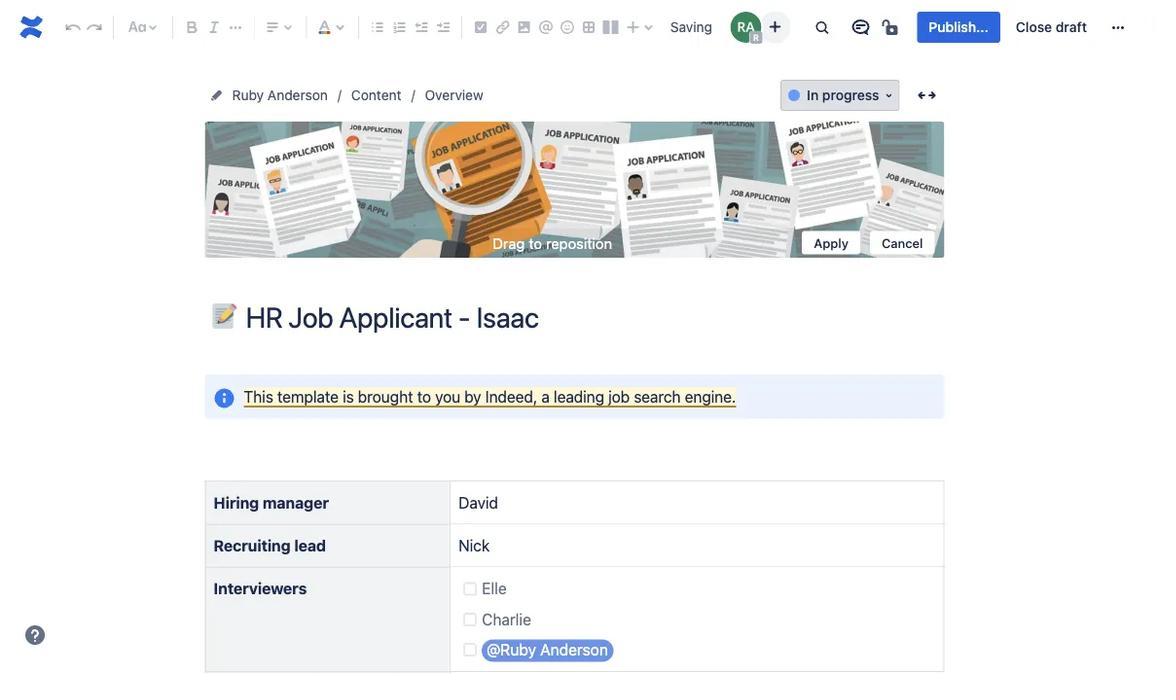 Task type: describe. For each thing, give the bounding box(es) containing it.
a
[[542, 388, 550, 406]]

publish...
[[930, 19, 989, 35]]

this template is brought to you by indeed, a leading job search engine.
[[244, 388, 737, 406]]

ruby anderson image
[[731, 12, 762, 43]]

close draft button
[[1005, 12, 1100, 43]]

make page full-width image
[[916, 84, 939, 107]]

interviewers
[[214, 580, 307, 599]]

overview link
[[425, 84, 484, 107]]

help image
[[23, 624, 47, 648]]

close
[[1017, 19, 1053, 35]]

by
[[465, 388, 482, 406]]

action item image
[[470, 16, 493, 39]]

more image
[[1107, 16, 1131, 39]]

publish... button
[[918, 12, 1001, 43]]

indent tab image
[[431, 16, 455, 39]]

hiring
[[214, 494, 259, 512]]

recruiting
[[214, 537, 291, 555]]

invite to edit image
[[764, 15, 787, 38]]

cancel button
[[871, 231, 935, 255]]

add image, video, or file image
[[513, 16, 536, 39]]

emoji image
[[556, 16, 579, 39]]

more formatting image
[[224, 16, 247, 39]]

drag to reposition
[[493, 235, 613, 252]]

no restrictions image
[[881, 16, 904, 39]]

bullet list ⌘⇧8 image
[[366, 16, 390, 39]]

engine.
[[685, 388, 737, 406]]

bold ⌘b image
[[181, 16, 204, 39]]

to inside 'text box'
[[417, 388, 431, 406]]

apply button
[[803, 231, 861, 255]]

mention image
[[534, 16, 558, 39]]

numbered list ⌘⇧7 image
[[388, 16, 411, 39]]

ruby anderson link
[[232, 84, 328, 107]]

confluence image
[[16, 12, 47, 43]]

comment icon image
[[850, 16, 873, 39]]

indeed,
[[486, 388, 538, 406]]

david
[[459, 494, 498, 512]]



Task type: vqa. For each thing, say whether or not it's contained in the screenshot.
Layouts Image
yes



Task type: locate. For each thing, give the bounding box(es) containing it.
brought
[[358, 388, 413, 406]]

Main content area, start typing to enter text. text field
[[193, 375, 957, 675]]

find and replace image
[[811, 16, 834, 39]]

:pencil: image
[[212, 304, 237, 329], [212, 304, 237, 329]]

undo ⌘z image
[[61, 16, 85, 39]]

hiring manager
[[214, 494, 329, 512]]

overview
[[425, 87, 484, 103]]

confluence image
[[16, 12, 47, 43]]

move this page image
[[209, 88, 224, 103]]

0 horizontal spatial to
[[417, 388, 431, 406]]

manager
[[263, 494, 329, 512]]

saved
[[673, 19, 711, 35]]

table image
[[578, 16, 601, 39]]

content link
[[351, 84, 402, 107]]

panel info image
[[213, 387, 236, 410]]

outdent ⇧tab image
[[410, 16, 433, 39]]

to
[[529, 235, 543, 252], [417, 388, 431, 406]]

to right the drag
[[529, 235, 543, 252]]

reposition
[[546, 235, 613, 252]]

search
[[634, 388, 681, 406]]

content
[[351, 87, 402, 103]]

1 horizontal spatial to
[[529, 235, 543, 252]]

0 vertical spatial to
[[529, 235, 543, 252]]

draft
[[1056, 19, 1088, 35]]

redo ⌘⇧z image
[[83, 16, 106, 39]]

italic ⌘i image
[[202, 16, 226, 39]]

apply
[[814, 236, 849, 250]]

leading
[[554, 388, 605, 406]]

recruiting lead
[[214, 537, 326, 555]]

job
[[609, 388, 630, 406]]

template
[[277, 388, 339, 406]]

link image
[[491, 16, 515, 39]]

ruby anderson
[[232, 87, 328, 103]]

is
[[343, 388, 354, 406]]

nick
[[459, 537, 490, 555]]

ruby
[[232, 87, 264, 103]]

this
[[244, 388, 273, 406]]

lead
[[294, 537, 326, 555]]

layouts image
[[599, 16, 623, 39]]

you
[[435, 388, 461, 406]]

cancel
[[882, 236, 924, 250]]

drag
[[493, 235, 525, 252]]

Give this page a title text field
[[246, 302, 945, 334]]

close draft
[[1017, 19, 1088, 35]]

anderson
[[268, 87, 328, 103]]

to left you
[[417, 388, 431, 406]]

1 vertical spatial to
[[417, 388, 431, 406]]



